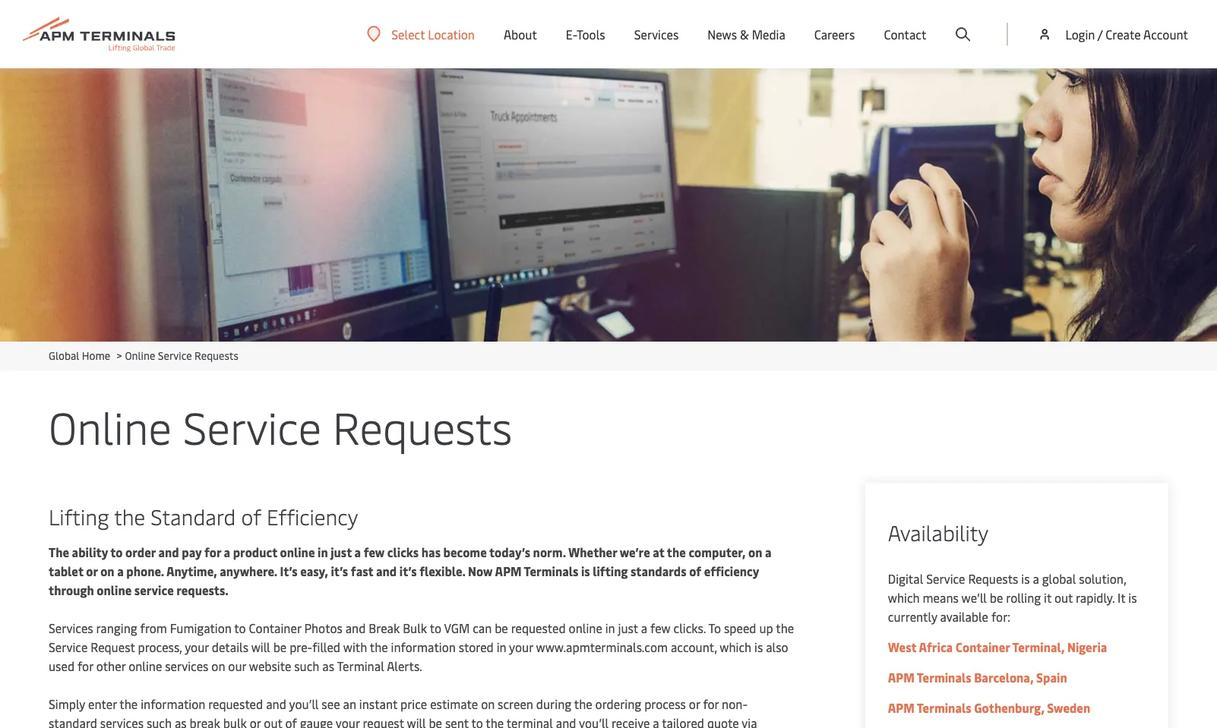 Task type: locate. For each thing, give the bounding box(es) containing it.
our
[[228, 658, 246, 675]]

apm
[[495, 563, 522, 580], [888, 669, 915, 686], [888, 700, 915, 717]]

0 horizontal spatial services
[[49, 620, 93, 637]]

as
[[322, 658, 334, 675], [175, 715, 187, 729]]

0 horizontal spatial few
[[364, 544, 385, 561]]

global home link
[[49, 349, 110, 363]]

0 vertical spatial information
[[391, 639, 456, 656]]

1 horizontal spatial for
[[204, 544, 221, 561]]

1 horizontal spatial requests
[[333, 397, 512, 457]]

service inside services ranging from fumigation to container photos and break bulk to vgm can be requested online in just a few clicks. to speed up the service request process, your details will be pre-filled with the information stored in your www.apmterminals.com account, which is also used for other online services on our website such as terminal alerts.
[[49, 639, 88, 656]]

bulk
[[223, 715, 247, 729]]

the inside the ability to order and pay for a product online in just a few clicks has become today's norm. whether we're at the computer, on a tablet or on a phone. anytime, anywhere. it's easy, it's fast and it's flexible. now apm terminals is lifting standards of efficiency through online service requests.
[[667, 544, 686, 561]]

1 horizontal spatial of
[[285, 715, 297, 729]]

west africa container terminal, nigeria link
[[888, 639, 1107, 656]]

and right fast
[[376, 563, 397, 580]]

be left the sent
[[429, 715, 442, 729]]

2 vertical spatial for
[[703, 696, 719, 713]]

break
[[369, 620, 400, 637]]

a up rolling
[[1033, 571, 1039, 587]]

services down process, on the left bottom
[[165, 658, 209, 675]]

0 vertical spatial for
[[204, 544, 221, 561]]

and up with
[[346, 620, 366, 637]]

1 horizontal spatial in
[[497, 639, 506, 656]]

filled
[[312, 639, 340, 656]]

1 vertical spatial few
[[651, 620, 671, 637]]

terminals down africa
[[917, 669, 972, 686]]

and inside services ranging from fumigation to container photos and break bulk to vgm can be requested online in just a few clicks. to speed up the service request process, your details will be pre-filled with the information stored in your www.apmterminals.com account, which is also used for other online services on our website such as terminal alerts.
[[346, 620, 366, 637]]

220816 apm terminals digital solutions image
[[0, 68, 1217, 342]]

1 vertical spatial online
[[49, 397, 172, 457]]

1 vertical spatial terminals
[[917, 669, 972, 686]]

few left clicks.
[[651, 620, 671, 637]]

services inside services ranging from fumigation to container photos and break bulk to vgm can be requested online in just a few clicks. to speed up the service request process, your details will be pre-filled with the information stored in your www.apmterminals.com account, which is also used for other online services on our website such as terminal alerts.
[[165, 658, 209, 675]]

online right >
[[125, 349, 155, 363]]

news & media
[[708, 26, 786, 43]]

be up for:
[[990, 590, 1003, 606]]

1 vertical spatial requests
[[333, 397, 512, 457]]

of
[[241, 502, 261, 531], [689, 563, 701, 580], [285, 715, 297, 729]]

1 vertical spatial container
[[956, 639, 1010, 656]]

in up easy,
[[318, 544, 328, 561]]

which inside services ranging from fumigation to container photos and break bulk to vgm can be requested online in just a few clicks. to speed up the service request process, your details will be pre-filled with the information stored in your www.apmterminals.com account, which is also used for other online services on our website such as terminal alerts.
[[720, 639, 752, 656]]

0 horizontal spatial for
[[77, 658, 93, 675]]

in right the stored
[[497, 639, 506, 656]]

1 horizontal spatial your
[[336, 715, 360, 729]]

solution,
[[1079, 571, 1126, 587]]

it
[[1044, 590, 1052, 606]]

0 horizontal spatial it's
[[331, 563, 348, 580]]

a up fast
[[355, 544, 361, 561]]

see
[[322, 696, 340, 713]]

1 vertical spatial or
[[689, 696, 700, 713]]

1 horizontal spatial which
[[888, 590, 920, 606]]

1 horizontal spatial services
[[634, 26, 679, 43]]

1 vertical spatial services
[[49, 620, 93, 637]]

requests.
[[176, 582, 228, 599]]

as left break
[[175, 715, 187, 729]]

2 vertical spatial terminals
[[917, 700, 972, 717]]

has
[[422, 544, 441, 561]]

availability
[[888, 518, 989, 547]]

such
[[294, 658, 319, 675], [147, 715, 172, 729]]

of down computer,
[[689, 563, 701, 580]]

1 vertical spatial of
[[689, 563, 701, 580]]

such inside services ranging from fumigation to container photos and break bulk to vgm can be requested online in just a few clicks. to speed up the service request process, your details will be pre-filled with the information stored in your www.apmterminals.com account, which is also used for other online services on our website such as terminal alerts.
[[294, 658, 319, 675]]

requested
[[511, 620, 566, 637], [208, 696, 263, 713]]

online down >
[[49, 397, 172, 457]]

service
[[134, 582, 174, 599]]

2 horizontal spatial of
[[689, 563, 701, 580]]

ability
[[72, 544, 108, 561]]

0 vertical spatial requested
[[511, 620, 566, 637]]

it's down clicks
[[400, 563, 417, 580]]

2 horizontal spatial in
[[605, 620, 615, 637]]

global
[[49, 349, 79, 363]]

1 horizontal spatial such
[[294, 658, 319, 675]]

become
[[443, 544, 487, 561]]

account,
[[671, 639, 717, 656]]

1 horizontal spatial it's
[[400, 563, 417, 580]]

1 vertical spatial as
[[175, 715, 187, 729]]

other
[[96, 658, 126, 675]]

sweden
[[1047, 700, 1091, 717]]

out right bulk
[[264, 715, 282, 729]]

services right 'tools'
[[634, 26, 679, 43]]

stored
[[459, 639, 494, 656]]

for up quote
[[703, 696, 719, 713]]

0 vertical spatial container
[[249, 620, 301, 637]]

online up it's
[[280, 544, 315, 561]]

you'll down ordering
[[579, 715, 609, 729]]

africa
[[919, 639, 953, 656]]

2 vertical spatial of
[[285, 715, 297, 729]]

2 vertical spatial requests
[[968, 571, 1019, 587]]

0 vertical spatial just
[[331, 544, 352, 561]]

0 horizontal spatial as
[[175, 715, 187, 729]]

1 horizontal spatial just
[[618, 620, 638, 637]]

digital
[[888, 571, 924, 587]]

product
[[233, 544, 277, 561]]

apm for apm terminals barcelona, spain
[[888, 669, 915, 686]]

1 vertical spatial you'll
[[579, 715, 609, 729]]

will up website
[[251, 639, 270, 656]]

request
[[91, 639, 135, 656]]

out right it
[[1055, 590, 1073, 606]]

requests inside the digital service requests is a global solution, which means we'll be rolling it out rapidly. it is currently available for:
[[968, 571, 1019, 587]]

which down speed
[[720, 639, 752, 656]]

can
[[473, 620, 492, 637]]

online
[[125, 349, 155, 363], [49, 397, 172, 457]]

just inside the ability to order and pay for a product online in just a few clicks has become today's norm. whether we're at the computer, on a tablet or on a phone. anytime, anywhere. it's easy, it's fast and it's flexible. now apm terminals is lifting standards of efficiency through online service requests.
[[331, 544, 352, 561]]

0 horizontal spatial information
[[141, 696, 205, 713]]

a left clicks.
[[641, 620, 648, 637]]

it's
[[331, 563, 348, 580], [400, 563, 417, 580]]

1 horizontal spatial will
[[407, 715, 426, 729]]

the right the at
[[667, 544, 686, 561]]

you'll
[[289, 696, 319, 713], [579, 715, 609, 729]]

of left the gauge
[[285, 715, 297, 729]]

0 horizontal spatial out
[[264, 715, 282, 729]]

pay
[[182, 544, 202, 561]]

services for services
[[634, 26, 679, 43]]

such down pre-
[[294, 658, 319, 675]]

information inside simply enter the information requested and you'll see an instant price estimate on screen during the ordering process or for non- standard services such as break bulk or out of gauge your request will be sent to the terminal and you'll receive a tailored quote vi
[[141, 696, 205, 713]]

ranging
[[96, 620, 137, 637]]

2 vertical spatial in
[[497, 639, 506, 656]]

your down an
[[336, 715, 360, 729]]

0 vertical spatial of
[[241, 502, 261, 531]]

0 horizontal spatial you'll
[[289, 696, 319, 713]]

currently
[[888, 609, 937, 625]]

sent
[[445, 715, 469, 729]]

1 horizontal spatial services
[[165, 658, 209, 675]]

for inside the ability to order and pay for a product online in just a few clicks has become today's norm. whether we're at the computer, on a tablet or on a phone. anytime, anywhere. it's easy, it's fast and it's flexible. now apm terminals is lifting standards of efficiency through online service requests.
[[204, 544, 221, 561]]

terminals down norm.
[[524, 563, 579, 580]]

0 vertical spatial which
[[888, 590, 920, 606]]

to right bulk
[[430, 620, 442, 637]]

1 vertical spatial out
[[264, 715, 282, 729]]

lifting
[[593, 563, 628, 580]]

is down whether
[[581, 563, 590, 580]]

services down enter
[[100, 715, 144, 729]]

will down price
[[407, 715, 426, 729]]

0 horizontal spatial which
[[720, 639, 752, 656]]

0 vertical spatial in
[[318, 544, 328, 561]]

for right "used"
[[77, 658, 93, 675]]

services inside services ranging from fumigation to container photos and break bulk to vgm can be requested online in just a few clicks. to speed up the service request process, your details will be pre-filled with the information stored in your www.apmterminals.com account, which is also used for other online services on our website such as terminal alerts.
[[49, 620, 93, 637]]

or up "tailored"
[[689, 696, 700, 713]]

0 vertical spatial will
[[251, 639, 270, 656]]

1 vertical spatial services
[[100, 715, 144, 729]]

2 vertical spatial or
[[250, 715, 261, 729]]

0 horizontal spatial requested
[[208, 696, 263, 713]]

a down the "process" on the right of the page
[[653, 715, 659, 729]]

1 horizontal spatial as
[[322, 658, 334, 675]]

requested right can
[[511, 620, 566, 637]]

of up product
[[241, 502, 261, 531]]

and down website
[[266, 696, 286, 713]]

the right during
[[574, 696, 593, 713]]

process,
[[138, 639, 182, 656]]

contact
[[884, 26, 927, 43]]

which down the digital
[[888, 590, 920, 606]]

2 horizontal spatial for
[[703, 696, 719, 713]]

0 vertical spatial out
[[1055, 590, 1073, 606]]

1 vertical spatial requested
[[208, 696, 263, 713]]

or for the ability to order and pay for a product online in just a few clicks has become today's norm. whether we're at the computer, on a tablet or on a phone. anytime, anywhere. it's easy, it's fast and it's flexible. now apm terminals is lifting standards of efficiency through online service requests.
[[86, 563, 98, 580]]

on left our
[[212, 658, 225, 675]]

information inside services ranging from fumigation to container photos and break bulk to vgm can be requested online in just a few clicks. to speed up the service request process, your details will be pre-filled with the information stored in your www.apmterminals.com account, which is also used for other online services on our website such as terminal alerts.
[[391, 639, 456, 656]]

about button
[[504, 0, 537, 68]]

careers button
[[815, 0, 855, 68]]

a inside services ranging from fumigation to container photos and break bulk to vgm can be requested online in just a few clicks. to speed up the service request process, your details will be pre-filled with the information stored in your www.apmterminals.com account, which is also used for other online services on our website such as terminal alerts.
[[641, 620, 648, 637]]

such inside simply enter the information requested and you'll see an instant price estimate on screen during the ordering process or for non- standard services such as break bulk or out of gauge your request will be sent to the terminal and you'll receive a tailored quote vi
[[147, 715, 172, 729]]

to inside the ability to order and pay for a product online in just a few clicks has become today's norm. whether we're at the computer, on a tablet or on a phone. anytime, anywhere. it's easy, it's fast and it's flexible. now apm terminals is lifting standards of efficiency through online service requests.
[[110, 544, 123, 561]]

0 vertical spatial terminals
[[524, 563, 579, 580]]

terminals for apm terminals barcelona, spain
[[917, 669, 972, 686]]

apm terminals gothenburg, sweden
[[888, 700, 1091, 717]]

1 vertical spatial just
[[618, 620, 638, 637]]

services inside simply enter the information requested and you'll see an instant price estimate on screen during the ordering process or for non- standard services such as break bulk or out of gauge your request will be sent to the terminal and you'll receive a tailored quote vi
[[100, 715, 144, 729]]

0 horizontal spatial services
[[100, 715, 144, 729]]

on inside simply enter the information requested and you'll see an instant price estimate on screen during the ordering process or for non- standard services such as break bulk or out of gauge your request will be sent to the terminal and you'll receive a tailored quote vi
[[481, 696, 495, 713]]

to inside simply enter the information requested and you'll see an instant price estimate on screen during the ordering process or for non- standard services such as break bulk or out of gauge your request will be sent to the terminal and you'll receive a tailored quote vi
[[471, 715, 483, 729]]

just up www.apmterminals.com
[[618, 620, 638, 637]]

1 vertical spatial information
[[141, 696, 205, 713]]

or down ability
[[86, 563, 98, 580]]

0 horizontal spatial such
[[147, 715, 172, 729]]

website
[[249, 658, 291, 675]]

price
[[400, 696, 427, 713]]

account
[[1144, 26, 1189, 43]]

information
[[391, 639, 456, 656], [141, 696, 205, 713]]

2 vertical spatial apm
[[888, 700, 915, 717]]

requested inside simply enter the information requested and you'll see an instant price estimate on screen during the ordering process or for non- standard services such as break bulk or out of gauge your request will be sent to the terminal and you'll receive a tailored quote vi
[[208, 696, 263, 713]]

container up pre-
[[249, 620, 301, 637]]

used
[[49, 658, 75, 675]]

few inside services ranging from fumigation to container photos and break bulk to vgm can be requested online in just a few clicks. to speed up the service request process, your details will be pre-filled with the information stored in your www.apmterminals.com account, which is also used for other online services on our website such as terminal alerts.
[[651, 620, 671, 637]]

as down filled
[[322, 658, 334, 675]]

your right the stored
[[509, 639, 533, 656]]

1 horizontal spatial out
[[1055, 590, 1073, 606]]

non-
[[722, 696, 748, 713]]

a inside simply enter the information requested and you'll see an instant price estimate on screen during the ordering process or for non- standard services such as break bulk or out of gauge your request will be sent to the terminal and you'll receive a tailored quote vi
[[653, 715, 659, 729]]

0 vertical spatial or
[[86, 563, 98, 580]]

terminals down apm terminals barcelona, spain
[[917, 700, 972, 717]]

0 vertical spatial requests
[[195, 349, 238, 363]]

of inside simply enter the information requested and you'll see an instant price estimate on screen during the ordering process or for non- standard services such as break bulk or out of gauge your request will be sent to the terminal and you'll receive a tailored quote vi
[[285, 715, 297, 729]]

0 horizontal spatial just
[[331, 544, 352, 561]]

and
[[158, 544, 179, 561], [376, 563, 397, 580], [346, 620, 366, 637], [266, 696, 286, 713], [556, 715, 576, 729]]

on left screen
[[481, 696, 495, 713]]

1 horizontal spatial you'll
[[579, 715, 609, 729]]

the
[[114, 502, 145, 531], [667, 544, 686, 561], [776, 620, 794, 637], [370, 639, 388, 656], [120, 696, 138, 713], [574, 696, 593, 713], [486, 715, 504, 729]]

receive
[[612, 715, 650, 729]]

container up apm terminals barcelona, spain
[[956, 639, 1010, 656]]

to left order
[[110, 544, 123, 561]]

0 horizontal spatial will
[[251, 639, 270, 656]]

apm inside the ability to order and pay for a product online in just a few clicks has become today's norm. whether we're at the computer, on a tablet or on a phone. anytime, anywhere. it's easy, it's fast and it's flexible. now apm terminals is lifting standards of efficiency through online service requests.
[[495, 563, 522, 580]]

it's
[[280, 563, 298, 580]]

information up break
[[141, 696, 205, 713]]

the down screen
[[486, 715, 504, 729]]

0 horizontal spatial in
[[318, 544, 328, 561]]

services
[[165, 658, 209, 675], [100, 715, 144, 729]]

in up www.apmterminals.com
[[605, 620, 615, 637]]

1 vertical spatial in
[[605, 620, 615, 637]]

pre-
[[290, 639, 312, 656]]

estimate
[[430, 696, 478, 713]]

such left break
[[147, 715, 172, 729]]

0 horizontal spatial your
[[185, 639, 209, 656]]

0 vertical spatial apm
[[495, 563, 522, 580]]

0 vertical spatial services
[[634, 26, 679, 43]]

0 vertical spatial few
[[364, 544, 385, 561]]

apm for apm terminals gothenburg, sweden
[[888, 700, 915, 717]]

information down bulk
[[391, 639, 456, 656]]

for right pay at the left bottom of page
[[204, 544, 221, 561]]

requested up bulk
[[208, 696, 263, 713]]

0 vertical spatial services
[[165, 658, 209, 675]]

1 vertical spatial will
[[407, 715, 426, 729]]

is inside the ability to order and pay for a product online in just a few clicks has become today's norm. whether we're at the computer, on a tablet or on a phone. anytime, anywhere. it's easy, it's fast and it's flexible. now apm terminals is lifting standards of efficiency through online service requests.
[[581, 563, 590, 580]]

is
[[581, 563, 590, 580], [1022, 571, 1030, 587], [1129, 590, 1137, 606], [755, 639, 763, 656]]

simply enter the information requested and you'll see an instant price estimate on screen during the ordering process or for non- standard services such as break bulk or out of gauge your request will be sent to the terminal and you'll receive a tailored quote vi
[[49, 696, 757, 729]]

is left also
[[755, 639, 763, 656]]

1 horizontal spatial few
[[651, 620, 671, 637]]

1 vertical spatial apm
[[888, 669, 915, 686]]

0 vertical spatial you'll
[[289, 696, 319, 713]]

2 horizontal spatial requests
[[968, 571, 1019, 587]]

1 horizontal spatial information
[[391, 639, 456, 656]]

1 it's from the left
[[331, 563, 348, 580]]

1 horizontal spatial requested
[[511, 620, 566, 637]]

0 horizontal spatial container
[[249, 620, 301, 637]]

1 vertical spatial for
[[77, 658, 93, 675]]

on
[[748, 544, 762, 561], [100, 563, 114, 580], [212, 658, 225, 675], [481, 696, 495, 713]]

to right the sent
[[471, 715, 483, 729]]

the right enter
[[120, 696, 138, 713]]

1 vertical spatial such
[[147, 715, 172, 729]]

0 vertical spatial as
[[322, 658, 334, 675]]

1 vertical spatial which
[[720, 639, 752, 656]]

0 vertical spatial such
[[294, 658, 319, 675]]

photos
[[304, 620, 343, 637]]

or inside the ability to order and pay for a product online in just a few clicks has become today's norm. whether we're at the computer, on a tablet or on a phone. anytime, anywhere. it's easy, it's fast and it's flexible. now apm terminals is lifting standards of efficiency through online service requests.
[[86, 563, 98, 580]]

or right bulk
[[250, 715, 261, 729]]

few up fast
[[364, 544, 385, 561]]

on down ability
[[100, 563, 114, 580]]

services down the through
[[49, 620, 93, 637]]

will inside services ranging from fumigation to container photos and break bulk to vgm can be requested online in just a few clicks. to speed up the service request process, your details will be pre-filled with the information stored in your www.apmterminals.com account, which is also used for other online services on our website such as terminal alerts.
[[251, 639, 270, 656]]

it's left fast
[[331, 563, 348, 580]]

out inside the digital service requests is a global solution, which means we'll be rolling it out rapidly. it is currently available for:
[[1055, 590, 1073, 606]]

select
[[392, 25, 425, 42]]

you'll up the gauge
[[289, 696, 319, 713]]

out
[[1055, 590, 1073, 606], [264, 715, 282, 729]]

0 horizontal spatial or
[[86, 563, 98, 580]]

online up www.apmterminals.com
[[569, 620, 602, 637]]

be
[[990, 590, 1003, 606], [495, 620, 508, 637], [273, 639, 287, 656], [429, 715, 442, 729]]

your down fumigation at the left of the page
[[185, 639, 209, 656]]

rapidly.
[[1076, 590, 1115, 606]]

terminals
[[524, 563, 579, 580], [917, 669, 972, 686], [917, 700, 972, 717]]

1 horizontal spatial or
[[250, 715, 261, 729]]

your
[[185, 639, 209, 656], [509, 639, 533, 656], [336, 715, 360, 729]]

just up fast
[[331, 544, 352, 561]]



Task type: vqa. For each thing, say whether or not it's contained in the screenshot.
Los Angeles in the top of the page
no



Task type: describe. For each thing, give the bounding box(es) containing it.
we're
[[620, 544, 650, 561]]

e-tools button
[[566, 0, 605, 68]]

just inside services ranging from fumigation to container photos and break bulk to vgm can be requested online in just a few clicks. to speed up the service request process, your details will be pre-filled with the information stored in your www.apmterminals.com account, which is also used for other online services on our website such as terminal alerts.
[[618, 620, 638, 637]]

flexible.
[[420, 563, 465, 580]]

service inside the digital service requests is a global solution, which means we'll be rolling it out rapidly. it is currently available for:
[[926, 571, 965, 587]]

details
[[212, 639, 248, 656]]

be inside simply enter the information requested and you'll see an instant price estimate on screen during the ordering process or for non- standard services such as break bulk or out of gauge your request will be sent to the terminal and you'll receive a tailored quote vi
[[429, 715, 442, 729]]

on inside services ranging from fumigation to container photos and break bulk to vgm can be requested online in just a few clicks. to speed up the service request process, your details will be pre-filled with the information stored in your www.apmterminals.com account, which is also used for other online services on our website such as terminal alerts.
[[212, 658, 225, 675]]

services for services ranging from fumigation to container photos and break bulk to vgm can be requested online in just a few clicks. to speed up the service request process, your details will be pre-filled with the information stored in your www.apmterminals.com account, which is also used for other online services on our website such as terminal alerts.
[[49, 620, 93, 637]]

means
[[923, 590, 959, 606]]

2 horizontal spatial your
[[509, 639, 533, 656]]

home
[[82, 349, 110, 363]]

anytime,
[[166, 563, 217, 580]]

2 horizontal spatial or
[[689, 696, 700, 713]]

login / create account
[[1066, 26, 1189, 43]]

about
[[504, 26, 537, 43]]

a left phone.
[[117, 563, 124, 580]]

available
[[940, 609, 989, 625]]

screen
[[498, 696, 533, 713]]

online down process, on the left bottom
[[129, 658, 162, 675]]

norm.
[[533, 544, 566, 561]]

speed
[[724, 620, 756, 637]]

we'll
[[962, 590, 987, 606]]

online service requests
[[49, 397, 512, 457]]

from
[[140, 620, 167, 637]]

standard
[[49, 715, 97, 729]]

which inside the digital service requests is a global solution, which means we'll be rolling it out rapidly. it is currently available for:
[[888, 590, 920, 606]]

terminal,
[[1013, 639, 1065, 656]]

apm terminals barcelona, spain link
[[888, 669, 1067, 686]]

easy,
[[300, 563, 328, 580]]

container inside services ranging from fumigation to container photos and break bulk to vgm can be requested online in just a few clicks. to speed up the service request process, your details will be pre-filled with the information stored in your www.apmterminals.com account, which is also used for other online services on our website such as terminal alerts.
[[249, 620, 301, 637]]

your inside simply enter the information requested and you'll see an instant price estimate on screen during the ordering process or for non- standard services such as break bulk or out of gauge your request will be sent to the terminal and you'll receive a tailored quote vi
[[336, 715, 360, 729]]

global
[[1042, 571, 1076, 587]]

terminal
[[507, 715, 553, 729]]

0 horizontal spatial requests
[[195, 349, 238, 363]]

the down 'break'
[[370, 639, 388, 656]]

e-tools
[[566, 26, 605, 43]]

e-
[[566, 26, 577, 43]]

digital service requests is a global solution, which means we'll be rolling it out rapidly. it is currently available for:
[[888, 571, 1137, 625]]

the up order
[[114, 502, 145, 531]]

enter
[[88, 696, 117, 713]]

west
[[888, 639, 917, 656]]

an
[[343, 696, 356, 713]]

for inside services ranging from fumigation to container photos and break bulk to vgm can be requested online in just a few clicks. to speed up the service request process, your details will be pre-filled with the information stored in your www.apmterminals.com account, which is also used for other online services on our website such as terminal alerts.
[[77, 658, 93, 675]]

whether
[[568, 544, 617, 561]]

select location button
[[367, 25, 475, 42]]

a left product
[[224, 544, 230, 561]]

services ranging from fumigation to container photos and break bulk to vgm can be requested online in just a few clicks. to speed up the service request process, your details will be pre-filled with the information stored in your www.apmterminals.com account, which is also used for other online services on our website such as terminal alerts.
[[49, 620, 794, 675]]

1 horizontal spatial container
[[956, 639, 1010, 656]]

is inside services ranging from fumigation to container photos and break bulk to vgm can be requested online in just a few clicks. to speed up the service request process, your details will be pre-filled with the information stored in your www.apmterminals.com account, which is also used for other online services on our website such as terminal alerts.
[[755, 639, 763, 656]]

0 horizontal spatial of
[[241, 502, 261, 531]]

is right it
[[1129, 590, 1137, 606]]

instant
[[359, 696, 397, 713]]

computer,
[[689, 544, 746, 561]]

news
[[708, 26, 737, 43]]

standards
[[631, 563, 687, 580]]

the
[[49, 544, 69, 561]]

at
[[653, 544, 665, 561]]

break
[[190, 715, 220, 729]]

is up rolling
[[1022, 571, 1030, 587]]

barcelona,
[[974, 669, 1034, 686]]

to up details
[[234, 620, 246, 637]]

in inside the ability to order and pay for a product online in just a few clicks has become today's norm. whether we're at the computer, on a tablet or on a phone. anytime, anywhere. it's easy, it's fast and it's flexible. now apm terminals is lifting standards of efficiency through online service requests.
[[318, 544, 328, 561]]

create
[[1106, 26, 1141, 43]]

of inside the ability to order and pay for a product online in just a few clicks has become today's norm. whether we're at the computer, on a tablet or on a phone. anytime, anywhere. it's easy, it's fast and it's flexible. now apm terminals is lifting standards of efficiency through online service requests.
[[689, 563, 701, 580]]

be right can
[[495, 620, 508, 637]]

location
[[428, 25, 475, 42]]

request
[[363, 715, 404, 729]]

requested inside services ranging from fumigation to container photos and break bulk to vgm can be requested online in just a few clicks. to speed up the service request process, your details will be pre-filled with the information stored in your www.apmterminals.com account, which is also used for other online services on our website such as terminal alerts.
[[511, 620, 566, 637]]

fast
[[351, 563, 373, 580]]

and left pay at the left bottom of page
[[158, 544, 179, 561]]

gauge
[[300, 715, 333, 729]]

tailored
[[662, 715, 704, 729]]

simply
[[49, 696, 85, 713]]

rolling
[[1006, 590, 1041, 606]]

nigeria
[[1068, 639, 1107, 656]]

clicks.
[[674, 620, 706, 637]]

now
[[468, 563, 493, 580]]

/
[[1098, 26, 1103, 43]]

apm terminals barcelona, spain
[[888, 669, 1067, 686]]

will inside simply enter the information requested and you'll see an instant price estimate on screen during the ordering process or for non- standard services such as break bulk or out of gauge your request will be sent to the terminal and you'll receive a tailored quote vi
[[407, 715, 426, 729]]

alerts.
[[387, 658, 422, 675]]

and down during
[[556, 715, 576, 729]]

on up efficiency
[[748, 544, 762, 561]]

ordering
[[595, 696, 642, 713]]

online down phone.
[[97, 582, 132, 599]]

with
[[343, 639, 367, 656]]

services button
[[634, 0, 679, 68]]

efficiency
[[267, 502, 358, 531]]

terminal
[[337, 658, 384, 675]]

phone.
[[126, 563, 164, 580]]

be inside the digital service requests is a global solution, which means we'll be rolling it out rapidly. it is currently available for:
[[990, 590, 1003, 606]]

login
[[1066, 26, 1095, 43]]

few inside the ability to order and pay for a product online in just a few clicks has become today's norm. whether we're at the computer, on a tablet or on a phone. anytime, anywhere. it's easy, it's fast and it's flexible. now apm terminals is lifting standards of efficiency through online service requests.
[[364, 544, 385, 561]]

through
[[49, 582, 94, 599]]

as inside simply enter the information requested and you'll see an instant price estimate on screen during the ordering process or for non- standard services such as break bulk or out of gauge your request will be sent to the terminal and you'll receive a tailored quote vi
[[175, 715, 187, 729]]

or for simply enter the information requested and you'll see an instant price estimate on screen during the ordering process or for non- standard services such as break bulk or out of gauge your request will be sent to the terminal and you'll receive a tailored quote vi
[[250, 715, 261, 729]]

be left pre-
[[273, 639, 287, 656]]

the right up
[[776, 620, 794, 637]]

for:
[[992, 609, 1011, 625]]

requests for online
[[333, 397, 512, 457]]

also
[[766, 639, 788, 656]]

lifting
[[49, 502, 109, 531]]

a right computer,
[[765, 544, 772, 561]]

news & media button
[[708, 0, 786, 68]]

a inside the digital service requests is a global solution, which means we'll be rolling it out rapidly. it is currently available for:
[[1033, 571, 1039, 587]]

fumigation
[[170, 620, 232, 637]]

spain
[[1037, 669, 1067, 686]]

efficiency
[[704, 563, 759, 580]]

as inside services ranging from fumigation to container photos and break bulk to vgm can be requested online in just a few clicks. to speed up the service request process, your details will be pre-filled with the information stored in your www.apmterminals.com account, which is also used for other online services on our website such as terminal alerts.
[[322, 658, 334, 675]]

requests for digital
[[968, 571, 1019, 587]]

&
[[740, 26, 749, 43]]

for inside simply enter the information requested and you'll see an instant price estimate on screen during the ordering process or for non- standard services such as break bulk or out of gauge your request will be sent to the terminal and you'll receive a tailored quote vi
[[703, 696, 719, 713]]

>
[[117, 349, 122, 363]]

out inside simply enter the information requested and you'll see an instant price estimate on screen during the ordering process or for non- standard services such as break bulk or out of gauge your request will be sent to the terminal and you'll receive a tailored quote vi
[[264, 715, 282, 729]]

contact button
[[884, 0, 927, 68]]

2 it's from the left
[[400, 563, 417, 580]]

global home > online service requests
[[49, 349, 238, 363]]

media
[[752, 26, 786, 43]]

terminals for apm terminals gothenburg, sweden
[[917, 700, 972, 717]]

terminals inside the ability to order and pay for a product online in just a few clicks has become today's norm. whether we're at the computer, on a tablet or on a phone. anytime, anywhere. it's easy, it's fast and it's flexible. now apm terminals is lifting standards of efficiency through online service requests.
[[524, 563, 579, 580]]

tablet
[[49, 563, 83, 580]]

tools
[[577, 26, 605, 43]]

0 vertical spatial online
[[125, 349, 155, 363]]



